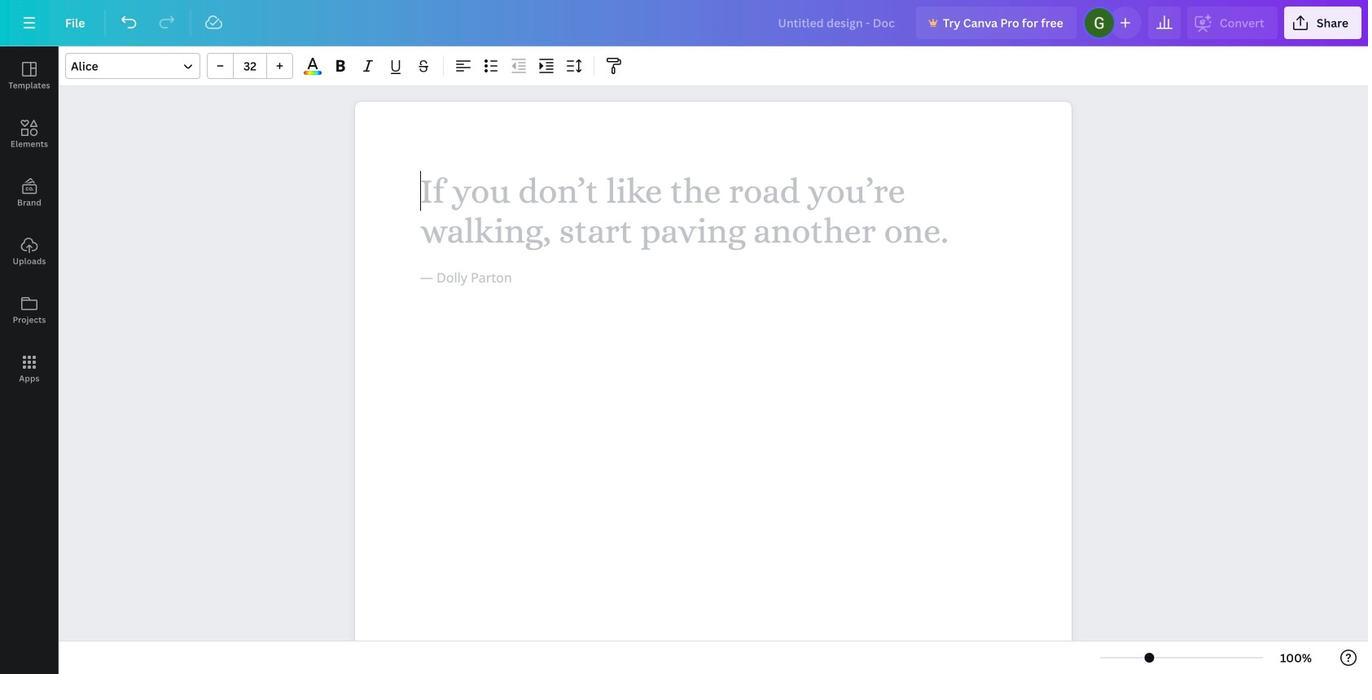 Task type: locate. For each thing, give the bounding box(es) containing it.
group
[[207, 53, 293, 79]]

side panel tab list
[[0, 46, 59, 398]]

Zoom button
[[1270, 645, 1323, 671]]

– – number field
[[239, 58, 262, 74]]

color range image
[[304, 71, 322, 75]]

None text field
[[355, 102, 1072, 675]]

main menu bar
[[0, 0, 1369, 46]]



Task type: vqa. For each thing, say whether or not it's contained in the screenshot.
ZOOM button
yes



Task type: describe. For each thing, give the bounding box(es) containing it.
Design title text field
[[765, 7, 910, 39]]



